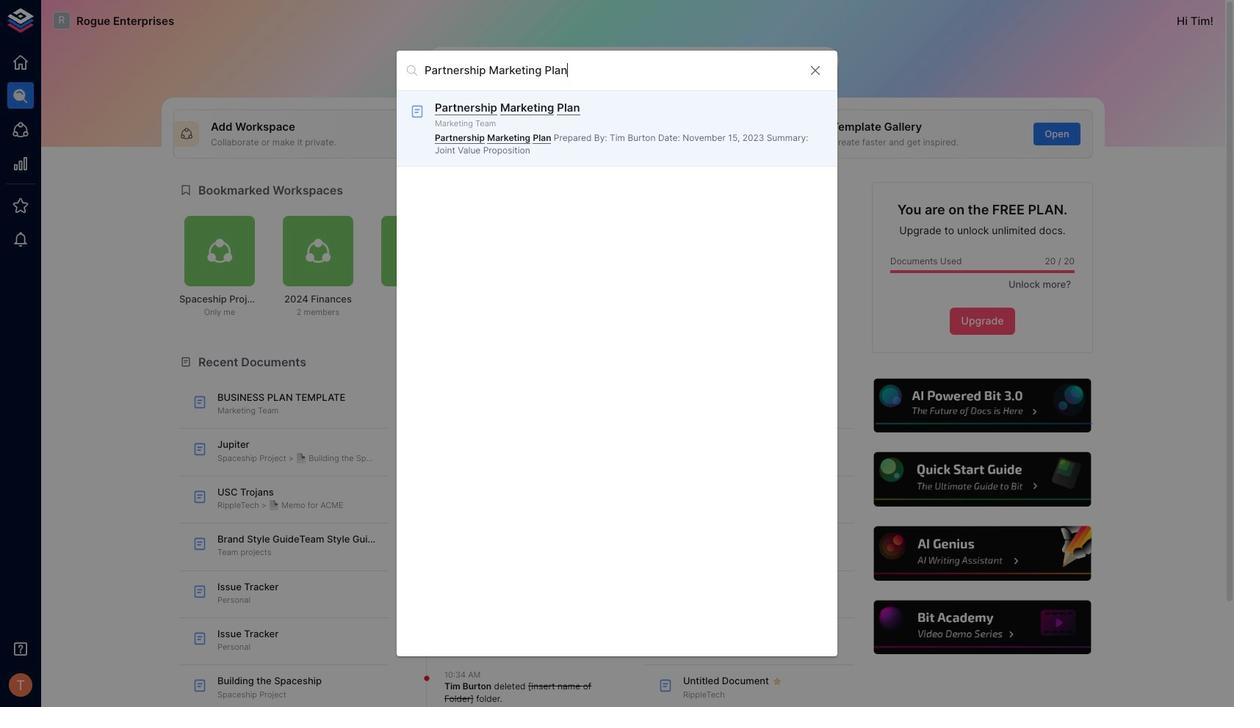 Task type: describe. For each thing, give the bounding box(es) containing it.
2 help image from the top
[[872, 451, 1093, 509]]

1 help image from the top
[[872, 377, 1093, 435]]



Task type: locate. For each thing, give the bounding box(es) containing it.
3 help image from the top
[[872, 525, 1093, 583]]

dialog
[[397, 50, 837, 657]]

Search documents, folders and workspaces... text field
[[425, 59, 796, 82]]

help image
[[872, 377, 1093, 435], [872, 451, 1093, 509], [872, 525, 1093, 583], [872, 599, 1093, 657]]

4 help image from the top
[[872, 599, 1093, 657]]



Task type: vqa. For each thing, say whether or not it's contained in the screenshot.
the Remove Favorite icon
no



